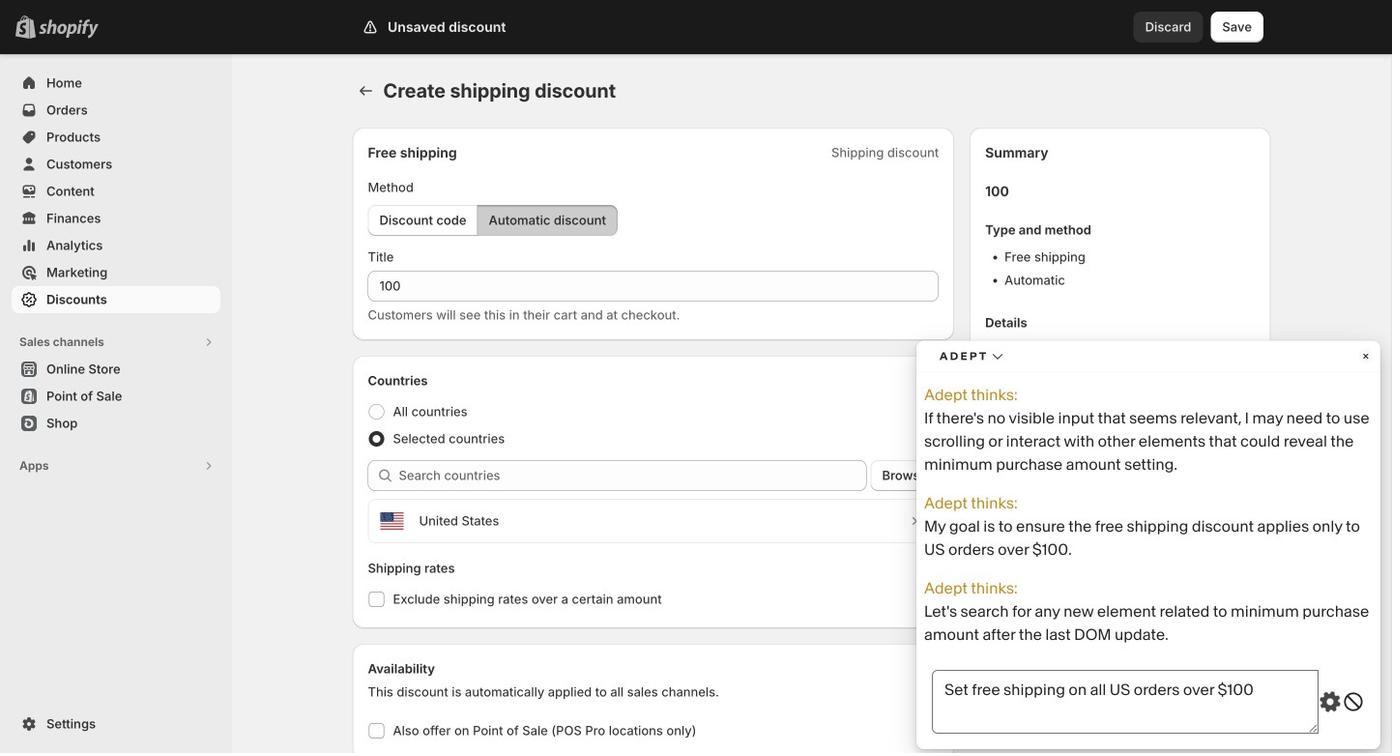 Task type: vqa. For each thing, say whether or not it's contained in the screenshot.
bottom trial
no



Task type: describe. For each thing, give the bounding box(es) containing it.
Search countries text field
[[399, 565, 867, 596]]

shopify image
[[39, 19, 99, 38]]



Task type: locate. For each thing, give the bounding box(es) containing it.
None text field
[[368, 375, 939, 406]]



